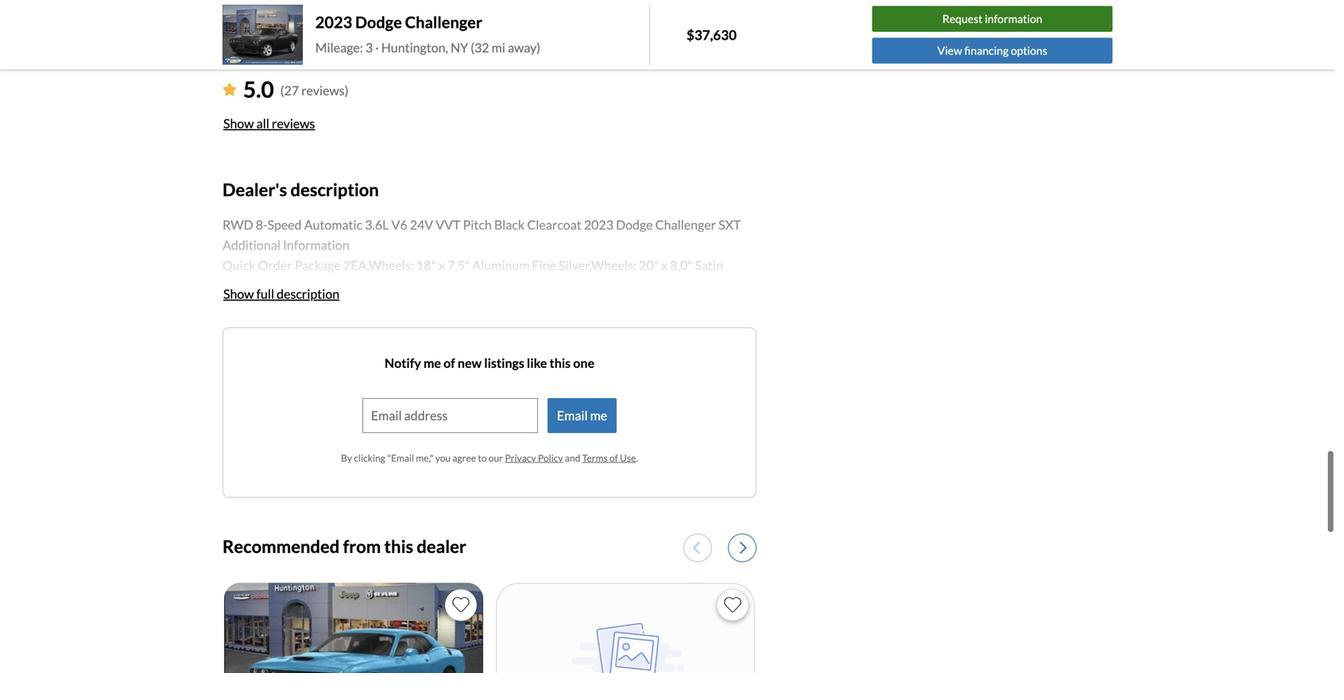 Task type: vqa. For each thing, say whether or not it's contained in the screenshot.
'Dealer'S Description' on the top left of page
yes



Task type: locate. For each thing, give the bounding box(es) containing it.
challenger inside 2023 dodge challenger mileage: 3 · huntington, ny (32 mi away)
[[405, 13, 483, 32]]

2023
[[315, 13, 352, 32], [584, 217, 614, 232]]

me right notify
[[424, 355, 441, 371]]

use
[[620, 452, 636, 464]]

1 vertical spatial challenger
[[656, 217, 716, 232]]

huntington,
[[381, 40, 448, 55]]

this right the "like"
[[550, 355, 571, 371]]

0 vertical spatial 2023 dodge challenger image
[[223, 5, 303, 65]]

mi
[[492, 40, 506, 55]]

1 horizontal spatial 2023
[[584, 217, 614, 232]]

0 vertical spatial this
[[550, 355, 571, 371]]

view financing options
[[938, 44, 1048, 57]]

view
[[938, 44, 963, 57]]

3.6l
[[365, 217, 389, 232]]

reviews inside button
[[272, 116, 315, 131]]

show left all
[[223, 116, 254, 131]]

away)
[[508, 40, 541, 55]]

dealer's
[[223, 179, 287, 200]]

notify
[[385, 355, 421, 371]]

of left the "new"
[[444, 355, 455, 371]]

reviews right all
[[272, 116, 315, 131]]

reviews)
[[301, 83, 349, 98]]

email me
[[557, 408, 608, 423]]

by
[[341, 452, 352, 464]]

v6
[[392, 217, 408, 232]]

1 horizontal spatial dodge
[[616, 217, 653, 232]]

1 horizontal spatial challenger
[[656, 217, 716, 232]]

challenger inside rwd 8-speed automatic 3.6l v6 24v vvt pitch black clearcoat   2023 dodge challenger sxt additional information
[[656, 217, 716, 232]]

2023 right clearcoat
[[584, 217, 614, 232]]

1 vertical spatial this
[[384, 536, 414, 557]]

2024 genesis gv70 image
[[496, 583, 755, 673]]

1 vertical spatial of
[[610, 452, 618, 464]]

2023 dodge challenger mileage: 3 · huntington, ny (32 mi away)
[[315, 13, 541, 55]]

description inside button
[[277, 286, 340, 302]]

1 horizontal spatial of
[[610, 452, 618, 464]]

dodge
[[355, 13, 402, 32], [616, 217, 653, 232]]

1 vertical spatial me
[[590, 408, 608, 423]]

0 horizontal spatial dodge
[[355, 13, 402, 32]]

0 horizontal spatial this
[[384, 536, 414, 557]]

information
[[985, 12, 1043, 25]]

description
[[291, 179, 379, 200], [277, 286, 340, 302]]

$37,630
[[687, 27, 737, 43]]

0 horizontal spatial of
[[444, 355, 455, 371]]

recommended
[[223, 536, 340, 557]]

0 vertical spatial of
[[444, 355, 455, 371]]

speed
[[268, 217, 302, 232]]

terms
[[582, 452, 608, 464]]

0 vertical spatial show
[[223, 116, 254, 131]]

challenger
[[405, 13, 483, 32], [656, 217, 716, 232]]

show left full
[[223, 286, 254, 302]]

new
[[458, 355, 482, 371]]

1 horizontal spatial me
[[590, 408, 608, 423]]

ny
[[451, 40, 468, 55]]

1 vertical spatial 2023
[[584, 217, 614, 232]]

agree
[[453, 452, 476, 464]]

2023 inside 2023 dodge challenger mileage: 3 · huntington, ny (32 mi away)
[[315, 13, 352, 32]]

by clicking "email me," you agree to our privacy policy and terms of use .
[[341, 452, 638, 464]]

0 vertical spatial description
[[291, 179, 379, 200]]

automatic
[[304, 217, 363, 232]]

me inside button
[[590, 408, 608, 423]]

1 vertical spatial description
[[277, 286, 340, 302]]

of left use
[[610, 452, 618, 464]]

0 horizontal spatial 2023
[[315, 13, 352, 32]]

dealer's description
[[223, 179, 379, 200]]

email
[[557, 408, 588, 423]]

Email address email field
[[363, 399, 537, 432]]

2023 dodge challenger image
[[223, 5, 303, 65], [224, 583, 483, 673]]

me
[[424, 355, 441, 371], [590, 408, 608, 423]]

black
[[494, 217, 525, 232]]

0 vertical spatial me
[[424, 355, 441, 371]]

request
[[943, 12, 983, 25]]

1 vertical spatial dodge
[[616, 217, 653, 232]]

mileage:
[[315, 40, 363, 55]]

2 show from the top
[[223, 286, 254, 302]]

2023 up the mileage:
[[315, 13, 352, 32]]

email me button
[[548, 398, 617, 433]]

reviews up 5.0 (27 reviews)
[[279, 41, 340, 61]]

dodge inside rwd 8-speed automatic 3.6l v6 24v vvt pitch black clearcoat   2023 dodge challenger sxt additional information
[[616, 217, 653, 232]]

1 show from the top
[[223, 116, 254, 131]]

challenger up ny
[[405, 13, 483, 32]]

me for email
[[590, 408, 608, 423]]

rwd
[[223, 217, 253, 232]]

show
[[223, 116, 254, 131], [223, 286, 254, 302]]

this right "from"
[[384, 536, 414, 557]]

recommended from this dealer
[[223, 536, 467, 557]]

0 vertical spatial 2023
[[315, 13, 352, 32]]

challenger left sxt
[[656, 217, 716, 232]]

1 horizontal spatial this
[[550, 355, 571, 371]]

"email
[[387, 452, 414, 464]]

dealer reviews
[[223, 41, 340, 61]]

clicking
[[354, 452, 386, 464]]

notify me of new listings like this one
[[385, 355, 595, 371]]

description right full
[[277, 286, 340, 302]]

this
[[550, 355, 571, 371], [384, 536, 414, 557]]

show for dealer
[[223, 116, 254, 131]]

of
[[444, 355, 455, 371], [610, 452, 618, 464]]

me,"
[[416, 452, 434, 464]]

reviews
[[279, 41, 340, 61], [272, 116, 315, 131]]

me right "email"
[[590, 408, 608, 423]]

from
[[343, 536, 381, 557]]

1 vertical spatial reviews
[[272, 116, 315, 131]]

0 horizontal spatial me
[[424, 355, 441, 371]]

8-
[[256, 217, 268, 232]]

request information button
[[873, 6, 1113, 32]]

0 vertical spatial challenger
[[405, 13, 483, 32]]

0 vertical spatial reviews
[[279, 41, 340, 61]]

1 vertical spatial show
[[223, 286, 254, 302]]

0 vertical spatial dodge
[[355, 13, 402, 32]]

description up automatic
[[291, 179, 379, 200]]

0 horizontal spatial challenger
[[405, 13, 483, 32]]



Task type: describe. For each thing, give the bounding box(es) containing it.
terms of use link
[[582, 452, 636, 464]]

dodge inside 2023 dodge challenger mileage: 3 · huntington, ny (32 mi away)
[[355, 13, 402, 32]]

information
[[283, 237, 350, 253]]

listings
[[484, 355, 525, 371]]

show all reviews button
[[223, 106, 316, 141]]

dealer
[[417, 536, 467, 557]]

pitch
[[463, 217, 492, 232]]

additional
[[223, 237, 281, 253]]

all
[[256, 116, 269, 131]]

sxt
[[719, 217, 741, 232]]

and
[[565, 452, 581, 464]]

dealer
[[223, 41, 275, 61]]

(27
[[280, 83, 299, 98]]

clearcoat
[[527, 217, 582, 232]]

privacy
[[505, 452, 536, 464]]

policy
[[538, 452, 563, 464]]

show full description
[[223, 286, 340, 302]]

full
[[256, 286, 274, 302]]

you
[[435, 452, 451, 464]]

show full description button
[[223, 277, 340, 312]]

show for dealer's
[[223, 286, 254, 302]]

one
[[573, 355, 595, 371]]

show all reviews
[[223, 116, 315, 131]]

star image
[[223, 83, 237, 96]]

vvt
[[436, 217, 461, 232]]

.
[[636, 452, 638, 464]]

24v
[[410, 217, 433, 232]]

request information
[[943, 12, 1043, 25]]

·
[[375, 40, 379, 55]]

to
[[478, 452, 487, 464]]

view financing options button
[[873, 38, 1113, 64]]

scroll left image
[[693, 541, 700, 555]]

financing
[[965, 44, 1009, 57]]

5.0 (27 reviews)
[[243, 76, 349, 103]]

rwd 8-speed automatic 3.6l v6 24v vvt pitch black clearcoat   2023 dodge challenger sxt additional information
[[223, 217, 741, 253]]

me for notify
[[424, 355, 441, 371]]

privacy policy link
[[505, 452, 563, 464]]

1 vertical spatial 2023 dodge challenger image
[[224, 583, 483, 673]]

5.0
[[243, 76, 274, 103]]

options
[[1011, 44, 1048, 57]]

like
[[527, 355, 547, 371]]

2023 inside rwd 8-speed automatic 3.6l v6 24v vvt pitch black clearcoat   2023 dodge challenger sxt additional information
[[584, 217, 614, 232]]

our
[[489, 452, 503, 464]]

scroll right image
[[740, 541, 747, 555]]

(32
[[471, 40, 489, 55]]

3
[[366, 40, 373, 55]]



